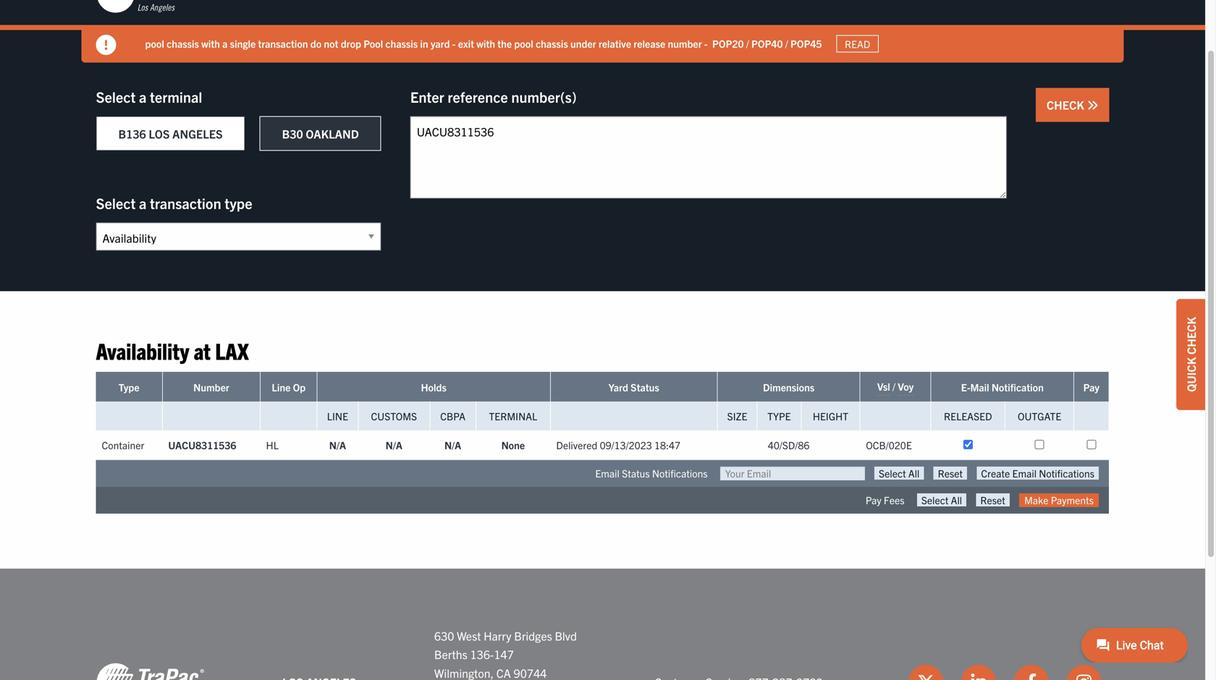 Task type: describe. For each thing, give the bounding box(es) containing it.
vsl / voy
[[877, 380, 914, 393]]

2 pool from the left
[[514, 37, 533, 50]]

vsl
[[877, 380, 890, 393]]

147
[[494, 647, 514, 662]]

2 chassis from the left
[[385, 37, 418, 50]]

1 - from the left
[[452, 37, 456, 50]]

pool chassis with a single transaction  do not drop pool chassis in yard -  exit with the pool chassis under relative release number -  pop20 / pop40 / pop45
[[145, 37, 822, 50]]

ocb/020e
[[866, 439, 912, 452]]

oakland
[[306, 126, 359, 141]]

pop40
[[751, 37, 783, 50]]

quick
[[1184, 357, 1198, 392]]

136-
[[470, 647, 494, 662]]

outgate
[[1018, 410, 1062, 423]]

harry
[[484, 629, 511, 643]]

09/13/2023
[[600, 439, 652, 452]]

line op
[[272, 381, 306, 394]]

2 with from the left
[[477, 37, 495, 50]]

1 chassis from the left
[[167, 37, 199, 50]]

release
[[634, 37, 665, 50]]

3 chassis from the left
[[536, 37, 568, 50]]

check button
[[1036, 88, 1109, 122]]

number
[[668, 37, 702, 50]]

angeles
[[172, 126, 223, 141]]

los angeles image inside footer
[[96, 662, 205, 681]]

none
[[501, 439, 525, 452]]

make
[[1024, 494, 1049, 507]]

reference
[[448, 88, 508, 106]]

0 vertical spatial transaction
[[258, 37, 308, 50]]

b136
[[118, 126, 146, 141]]

customs
[[371, 410, 417, 423]]

yard status
[[609, 381, 659, 394]]

1 horizontal spatial /
[[785, 37, 788, 50]]

footer containing 630 west harry bridges blvd
[[0, 569, 1205, 681]]

delivered 09/13/2023 18:47
[[556, 439, 681, 452]]

select a terminal
[[96, 88, 202, 106]]

hl
[[266, 439, 279, 452]]

los
[[149, 126, 170, 141]]

quick check
[[1184, 317, 1198, 392]]

1 horizontal spatial type
[[768, 410, 791, 423]]

blvd
[[555, 629, 577, 643]]

1 pool from the left
[[145, 37, 164, 50]]

0 vertical spatial a
[[222, 37, 228, 50]]

mail
[[970, 381, 989, 394]]

exit
[[458, 37, 474, 50]]

2 horizontal spatial /
[[893, 380, 896, 393]]

1 n/a from the left
[[329, 439, 346, 452]]

banner containing pool chassis with a single transaction  do not drop pool chassis in yard -  exit with the pool chassis under relative release number -  pop20 / pop40 / pop45
[[0, 0, 1216, 63]]

40/sd/86
[[768, 439, 810, 452]]

payments
[[1051, 494, 1094, 507]]

enter
[[410, 88, 444, 106]]

ca
[[496, 666, 511, 680]]

630
[[434, 629, 454, 643]]

a for transaction
[[139, 194, 147, 212]]

pop45
[[791, 37, 822, 50]]

yard
[[431, 37, 450, 50]]

under
[[570, 37, 596, 50]]

630 west harry bridges blvd berths 136-147 wilmington, ca 90744
[[434, 629, 577, 680]]

2 - from the left
[[704, 37, 708, 50]]

availability
[[96, 336, 189, 365]]

relative
[[599, 37, 631, 50]]

enter reference number(s)
[[410, 88, 577, 106]]

0 vertical spatial type
[[119, 381, 139, 394]]

type
[[225, 194, 252, 212]]

select for select a terminal
[[96, 88, 136, 106]]

make payments link
[[1019, 494, 1099, 508]]

pool
[[364, 37, 383, 50]]

fees
[[884, 494, 905, 507]]



Task type: locate. For each thing, give the bounding box(es) containing it.
1 vertical spatial select
[[96, 194, 136, 212]]

0 horizontal spatial /
[[746, 37, 749, 50]]

lax
[[215, 336, 249, 365]]

line for line op
[[272, 381, 291, 394]]

email status notifications
[[595, 467, 708, 480]]

/ right pop20
[[746, 37, 749, 50]]

uacu8311536
[[168, 439, 236, 452]]

1 horizontal spatial -
[[704, 37, 708, 50]]

- left exit
[[452, 37, 456, 50]]

type up 40/sd/86
[[768, 410, 791, 423]]

0 vertical spatial select
[[96, 88, 136, 106]]

Enter reference number(s) text field
[[410, 116, 1007, 199]]

0 horizontal spatial check
[[1047, 97, 1087, 112]]

Your Email email field
[[720, 467, 865, 481]]

status right email
[[622, 467, 650, 480]]

a down b136
[[139, 194, 147, 212]]

with left the single
[[201, 37, 220, 50]]

size
[[727, 410, 747, 423]]

chassis
[[167, 37, 199, 50], [385, 37, 418, 50], [536, 37, 568, 50]]

2 vertical spatial a
[[139, 194, 147, 212]]

select up b136
[[96, 88, 136, 106]]

0 horizontal spatial chassis
[[167, 37, 199, 50]]

line for line
[[327, 410, 348, 423]]

status
[[631, 381, 659, 394], [622, 467, 650, 480]]

select a transaction type
[[96, 194, 252, 212]]

in
[[420, 37, 428, 50]]

2 los angeles image from the top
[[96, 662, 205, 681]]

status right yard
[[631, 381, 659, 394]]

chassis up terminal
[[167, 37, 199, 50]]

wilmington,
[[434, 666, 494, 680]]

transaction
[[258, 37, 308, 50], [150, 194, 221, 212]]

1 horizontal spatial check
[[1184, 317, 1198, 355]]

solid image
[[1087, 100, 1099, 111]]

solid image
[[96, 35, 116, 55]]

select
[[96, 88, 136, 106], [96, 194, 136, 212]]

90744
[[514, 666, 547, 680]]

2 horizontal spatial chassis
[[536, 37, 568, 50]]

notifications
[[652, 467, 708, 480]]

a for terminal
[[139, 88, 147, 106]]

not
[[324, 37, 338, 50]]

2 select from the top
[[96, 194, 136, 212]]

availability at lax
[[96, 336, 249, 365]]

released
[[944, 410, 992, 423]]

n/a down cbpa
[[444, 439, 461, 452]]

los angeles image
[[96, 0, 205, 14], [96, 662, 205, 681]]

/ right vsl on the bottom of page
[[893, 380, 896, 393]]

check inside quick check link
[[1184, 317, 1198, 355]]

0 horizontal spatial -
[[452, 37, 456, 50]]

1 vertical spatial a
[[139, 88, 147, 106]]

0 horizontal spatial type
[[119, 381, 139, 394]]

delivered
[[556, 439, 598, 452]]

1 horizontal spatial with
[[477, 37, 495, 50]]

line
[[272, 381, 291, 394], [327, 410, 348, 423]]

1 los angeles image from the top
[[96, 0, 205, 14]]

status for yard
[[631, 381, 659, 394]]

read
[[845, 37, 870, 50]]

pool right the
[[514, 37, 533, 50]]

1 horizontal spatial line
[[327, 410, 348, 423]]

select for select a transaction type
[[96, 194, 136, 212]]

type down availability
[[119, 381, 139, 394]]

/ left pop45
[[785, 37, 788, 50]]

2 horizontal spatial n/a
[[444, 439, 461, 452]]

1 vertical spatial pay
[[866, 494, 882, 507]]

2 n/a from the left
[[386, 439, 402, 452]]

pool right solid icon
[[145, 37, 164, 50]]

drop
[[341, 37, 361, 50]]

number
[[193, 381, 229, 394]]

0 horizontal spatial with
[[201, 37, 220, 50]]

read link
[[837, 35, 879, 53]]

bridges
[[514, 629, 552, 643]]

-
[[452, 37, 456, 50], [704, 37, 708, 50]]

1 horizontal spatial transaction
[[258, 37, 308, 50]]

e-
[[961, 381, 970, 394]]

1 select from the top
[[96, 88, 136, 106]]

terminal
[[489, 410, 537, 423]]

18:47
[[654, 439, 681, 452]]

number(s)
[[511, 88, 577, 106]]

0 horizontal spatial transaction
[[150, 194, 221, 212]]

op
[[293, 381, 306, 394]]

notification
[[992, 381, 1044, 394]]

select down b136
[[96, 194, 136, 212]]

cbpa
[[440, 410, 465, 423]]

0 vertical spatial status
[[631, 381, 659, 394]]

1 horizontal spatial chassis
[[385, 37, 418, 50]]

pop20
[[712, 37, 744, 50]]

footer
[[0, 569, 1205, 681]]

0 vertical spatial line
[[272, 381, 291, 394]]

status for email
[[622, 467, 650, 480]]

yard
[[609, 381, 628, 394]]

1 vertical spatial status
[[622, 467, 650, 480]]

a left the single
[[222, 37, 228, 50]]

voy
[[898, 380, 914, 393]]

b136 los angeles
[[118, 126, 223, 141]]

height
[[813, 410, 849, 423]]

1 vertical spatial transaction
[[150, 194, 221, 212]]

pay for pay fees
[[866, 494, 882, 507]]

1 vertical spatial los angeles image
[[96, 662, 205, 681]]

dimensions
[[763, 381, 815, 394]]

e-mail notification
[[961, 381, 1044, 394]]

pay for pay
[[1084, 381, 1100, 394]]

None checkbox
[[963, 440, 973, 449], [1035, 440, 1044, 449], [963, 440, 973, 449], [1035, 440, 1044, 449]]

banner
[[0, 0, 1216, 63]]

0 vertical spatial check
[[1047, 97, 1087, 112]]

0 horizontal spatial pay
[[866, 494, 882, 507]]

transaction left type
[[150, 194, 221, 212]]

0 horizontal spatial n/a
[[329, 439, 346, 452]]

holds
[[421, 381, 447, 394]]

3 n/a from the left
[[444, 439, 461, 452]]

pool
[[145, 37, 164, 50], [514, 37, 533, 50]]

email
[[595, 467, 620, 480]]

berths
[[434, 647, 468, 662]]

n/a right hl
[[329, 439, 346, 452]]

n/a down "customs"
[[386, 439, 402, 452]]

line left op
[[272, 381, 291, 394]]

None button
[[875, 467, 924, 480], [934, 467, 967, 480], [977, 467, 1099, 480], [917, 494, 967, 507], [976, 494, 1010, 507], [875, 467, 924, 480], [934, 467, 967, 480], [977, 467, 1099, 480], [917, 494, 967, 507], [976, 494, 1010, 507]]

- right number
[[704, 37, 708, 50]]

chassis left the under
[[536, 37, 568, 50]]

0 vertical spatial pay
[[1084, 381, 1100, 394]]

with
[[201, 37, 220, 50], [477, 37, 495, 50]]

do
[[310, 37, 322, 50]]

a
[[222, 37, 228, 50], [139, 88, 147, 106], [139, 194, 147, 212]]

the
[[498, 37, 512, 50]]

single
[[230, 37, 256, 50]]

make payments
[[1024, 494, 1094, 507]]

1 vertical spatial line
[[327, 410, 348, 423]]

None checkbox
[[1087, 440, 1096, 449]]

0 vertical spatial los angeles image
[[96, 0, 205, 14]]

0 horizontal spatial pool
[[145, 37, 164, 50]]

b30
[[282, 126, 303, 141]]

west
[[457, 629, 481, 643]]

with left the
[[477, 37, 495, 50]]

b30 oakland
[[282, 126, 359, 141]]

container
[[102, 439, 144, 452]]

1 vertical spatial check
[[1184, 317, 1198, 355]]

los angeles image inside banner
[[96, 0, 205, 14]]

type
[[119, 381, 139, 394], [768, 410, 791, 423]]

0 horizontal spatial line
[[272, 381, 291, 394]]

chassis left in
[[385, 37, 418, 50]]

quick check link
[[1176, 299, 1205, 410]]

1 horizontal spatial pool
[[514, 37, 533, 50]]

/
[[746, 37, 749, 50], [785, 37, 788, 50], [893, 380, 896, 393]]

pay
[[1084, 381, 1100, 394], [866, 494, 882, 507]]

line left "customs"
[[327, 410, 348, 423]]

transaction left do
[[258, 37, 308, 50]]

terminal
[[150, 88, 202, 106]]

1 horizontal spatial n/a
[[386, 439, 402, 452]]

1 horizontal spatial pay
[[1084, 381, 1100, 394]]

a left terminal
[[139, 88, 147, 106]]

at
[[194, 336, 211, 365]]

1 vertical spatial type
[[768, 410, 791, 423]]

1 with from the left
[[201, 37, 220, 50]]

check inside check button
[[1047, 97, 1087, 112]]

pay fees
[[866, 494, 905, 507]]



Task type: vqa. For each thing, say whether or not it's contained in the screenshot.
&
no



